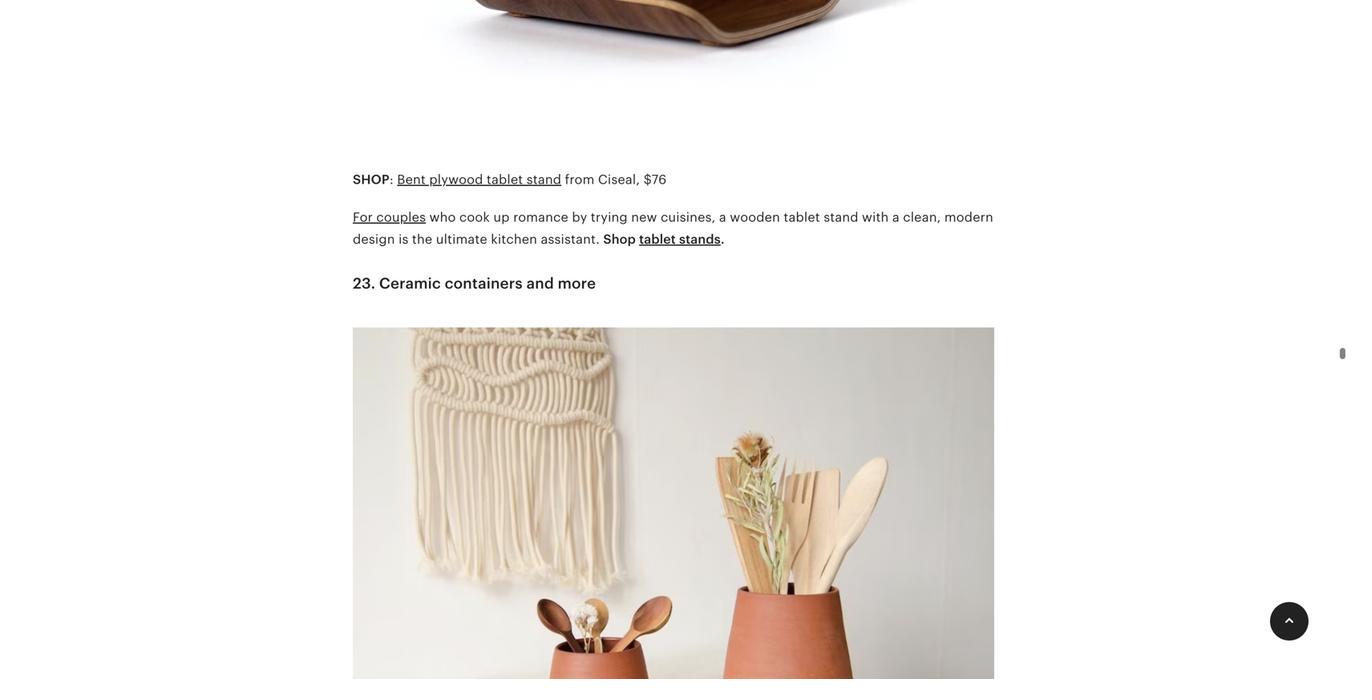 Task type: vqa. For each thing, say whether or not it's contained in the screenshot.
on
no



Task type: locate. For each thing, give the bounding box(es) containing it.
design
[[353, 232, 395, 246]]

0 vertical spatial stand
[[527, 172, 562, 187]]

tablet stands link
[[639, 232, 721, 246]]

couples
[[377, 210, 426, 225]]

ultimate
[[436, 232, 488, 246]]

1 vertical spatial stand
[[824, 210, 859, 225]]

bent plywood tablet stand link
[[397, 172, 562, 187]]

shop
[[353, 172, 390, 187]]

a
[[720, 210, 727, 225], [893, 210, 900, 225]]

0 horizontal spatial stand
[[527, 172, 562, 187]]

plywood
[[430, 172, 483, 187]]

tablet right 'wooden'
[[784, 210, 821, 225]]

ceramic
[[379, 275, 441, 292]]

1 a from the left
[[720, 210, 727, 225]]

stand inside who cook up romance by trying new cuisines, a wooden tablet stand with a clean, modern design is the ultimate kitchen assistant.
[[824, 210, 859, 225]]

for couples link
[[353, 210, 426, 225]]

1 horizontal spatial stand
[[824, 210, 859, 225]]

shop : bent plywood tablet stand from ciseal, $76
[[353, 172, 667, 187]]

tablet
[[487, 172, 523, 187], [784, 210, 821, 225], [639, 232, 676, 246]]

cook
[[460, 210, 490, 225]]

a up the .
[[720, 210, 727, 225]]

23.
[[353, 275, 376, 292]]

0 horizontal spatial a
[[720, 210, 727, 225]]

shop tablet stands .
[[604, 232, 725, 246]]

23. ceramic containers and more
[[353, 275, 596, 292]]

2 horizontal spatial tablet
[[784, 210, 821, 225]]

a right the with
[[893, 210, 900, 225]]

set of 2 orange canisters from etsy image
[[353, 318, 995, 680]]

assistant.
[[541, 232, 600, 246]]

1 horizontal spatial a
[[893, 210, 900, 225]]

tablet down new
[[639, 232, 676, 246]]

cuisines,
[[661, 210, 716, 225]]

1 vertical spatial tablet
[[784, 210, 821, 225]]

who
[[430, 210, 456, 225]]

0 horizontal spatial tablet
[[487, 172, 523, 187]]

stand
[[527, 172, 562, 187], [824, 210, 859, 225]]

trying
[[591, 210, 628, 225]]

1 horizontal spatial tablet
[[639, 232, 676, 246]]

stand left the with
[[824, 210, 859, 225]]

modern
[[945, 210, 994, 225]]

is
[[399, 232, 409, 246]]

tablet up up
[[487, 172, 523, 187]]

stand left from
[[527, 172, 562, 187]]

romance
[[514, 210, 569, 225]]

by
[[572, 210, 588, 225]]

more
[[558, 275, 596, 292]]



Task type: describe. For each thing, give the bounding box(es) containing it.
with
[[862, 210, 889, 225]]

shop
[[604, 232, 636, 246]]

:
[[390, 172, 394, 187]]

who cook up romance by trying new cuisines, a wooden tablet stand with a clean, modern design is the ultimate kitchen assistant.
[[353, 210, 994, 246]]

containers
[[445, 275, 523, 292]]

clean,
[[904, 210, 941, 225]]

wooden
[[730, 210, 781, 225]]

from
[[565, 172, 595, 187]]

and
[[527, 275, 554, 292]]

$76
[[644, 172, 667, 187]]

stands
[[679, 232, 721, 246]]

for
[[353, 210, 373, 225]]

2 vertical spatial tablet
[[639, 232, 676, 246]]

new
[[632, 210, 658, 225]]

ciseal,
[[598, 172, 640, 187]]

bent
[[397, 172, 426, 187]]

for couples
[[353, 210, 426, 225]]

kitchen
[[491, 232, 538, 246]]

practical wedding registry idea - a slim tablet stand image
[[353, 0, 995, 169]]

up
[[494, 210, 510, 225]]

the
[[412, 232, 433, 246]]

2 a from the left
[[893, 210, 900, 225]]

0 vertical spatial tablet
[[487, 172, 523, 187]]

.
[[721, 232, 725, 246]]

tablet inside who cook up romance by trying new cuisines, a wooden tablet stand with a clean, modern design is the ultimate kitchen assistant.
[[784, 210, 821, 225]]



